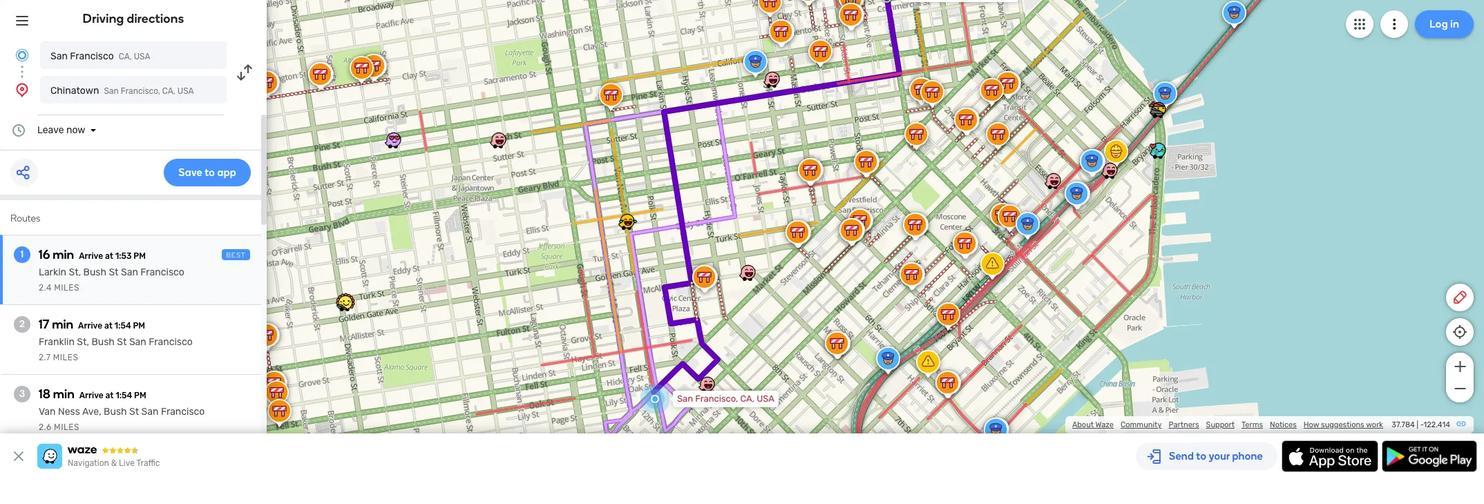 Task type: locate. For each thing, give the bounding box(es) containing it.
bush right the ave,
[[104, 406, 127, 418]]

support link
[[1207, 421, 1235, 430]]

2 vertical spatial st
[[129, 406, 139, 418]]

at inside 17 min arrive at 1:54 pm
[[104, 321, 113, 331]]

0 vertical spatial bush
[[83, 267, 106, 279]]

st down 1:53
[[109, 267, 119, 279]]

0 vertical spatial francisco,
[[121, 86, 160, 96]]

driving
[[83, 11, 124, 26]]

0 vertical spatial pm
[[134, 252, 146, 261]]

0 vertical spatial st
[[109, 267, 119, 279]]

pm inside 18 min arrive at 1:54 pm
[[134, 391, 146, 401]]

1 vertical spatial pm
[[133, 321, 145, 331]]

pencil image
[[1452, 290, 1469, 306]]

0 vertical spatial min
[[53, 247, 74, 263]]

miles down franklin
[[53, 353, 79, 363]]

ca,
[[119, 52, 132, 62], [162, 86, 175, 96], [741, 394, 755, 404]]

san inside "van ness ave, bush st san francisco 2.6 miles"
[[141, 406, 159, 418]]

37.784 | -122.414
[[1392, 421, 1451, 430]]

ca, inside san francisco ca, usa
[[119, 52, 132, 62]]

miles inside franklin st, bush st san francisco 2.7 miles
[[53, 353, 79, 363]]

pm up "van ness ave, bush st san francisco 2.6 miles"
[[134, 391, 146, 401]]

francisco,
[[121, 86, 160, 96], [696, 394, 738, 404]]

2 vertical spatial min
[[53, 387, 74, 402]]

arrive inside 18 min arrive at 1:54 pm
[[79, 391, 104, 401]]

san inside franklin st, bush st san francisco 2.7 miles
[[129, 337, 146, 348]]

arrive for 16 min
[[79, 252, 103, 261]]

0 vertical spatial 1:54
[[114, 321, 131, 331]]

arrive for 17 min
[[78, 321, 102, 331]]

2 vertical spatial arrive
[[79, 391, 104, 401]]

0 vertical spatial at
[[105, 252, 113, 261]]

francisco inside "van ness ave, bush st san francisco 2.6 miles"
[[161, 406, 205, 418]]

ca, for francisco
[[119, 52, 132, 62]]

min up ness
[[53, 387, 74, 402]]

&
[[111, 459, 117, 469]]

bush inside franklin st, bush st san francisco 2.7 miles
[[92, 337, 115, 348]]

1 vertical spatial at
[[104, 321, 113, 331]]

st, inside "larkin st, bush st san francisco 2.4 miles"
[[69, 267, 81, 279]]

partners
[[1169, 421, 1200, 430]]

at left 1:53
[[105, 252, 113, 261]]

san inside "larkin st, bush st san francisco 2.4 miles"
[[121, 267, 138, 279]]

san francisco ca, usa
[[50, 50, 150, 62]]

at up "van ness ave, bush st san francisco 2.6 miles"
[[105, 391, 114, 401]]

2 horizontal spatial ca,
[[741, 394, 755, 404]]

live
[[119, 459, 135, 469]]

arrive inside 17 min arrive at 1:54 pm
[[78, 321, 102, 331]]

st right the ave,
[[129, 406, 139, 418]]

larkin st, bush st san francisco 2.4 miles
[[39, 267, 184, 293]]

usa
[[134, 52, 150, 62], [177, 86, 194, 96], [757, 394, 775, 404]]

ness
[[58, 406, 80, 418]]

2 vertical spatial ca,
[[741, 394, 755, 404]]

2 vertical spatial bush
[[104, 406, 127, 418]]

2 vertical spatial at
[[105, 391, 114, 401]]

bush inside "larkin st, bush st san francisco 2.4 miles"
[[83, 267, 106, 279]]

routes
[[10, 213, 40, 225]]

pm
[[134, 252, 146, 261], [133, 321, 145, 331], [134, 391, 146, 401]]

ca, for francisco,
[[741, 394, 755, 404]]

0 vertical spatial st,
[[69, 267, 81, 279]]

current location image
[[14, 47, 30, 64]]

at for 16 min
[[105, 252, 113, 261]]

arrive
[[79, 252, 103, 261], [78, 321, 102, 331], [79, 391, 104, 401]]

1 vertical spatial francisco,
[[696, 394, 738, 404]]

navigation & live traffic
[[68, 459, 160, 469]]

1:54 up franklin st, bush st san francisco 2.7 miles
[[114, 321, 131, 331]]

pm inside 17 min arrive at 1:54 pm
[[133, 321, 145, 331]]

st down 17 min arrive at 1:54 pm
[[117, 337, 127, 348]]

bush for 16 min
[[83, 267, 106, 279]]

2 vertical spatial miles
[[54, 423, 79, 433]]

francisco
[[70, 50, 114, 62], [141, 267, 184, 279], [149, 337, 193, 348], [161, 406, 205, 418]]

1 vertical spatial usa
[[177, 86, 194, 96]]

san
[[50, 50, 68, 62], [104, 86, 119, 96], [121, 267, 138, 279], [129, 337, 146, 348], [677, 394, 693, 404], [141, 406, 159, 418]]

francisco inside franklin st, bush st san francisco 2.7 miles
[[149, 337, 193, 348]]

0 horizontal spatial ca,
[[119, 52, 132, 62]]

miles
[[54, 283, 80, 293], [53, 353, 79, 363], [54, 423, 79, 433]]

best
[[226, 252, 246, 260]]

at inside 18 min arrive at 1:54 pm
[[105, 391, 114, 401]]

miles down larkin
[[54, 283, 80, 293]]

bush for 17 min
[[92, 337, 115, 348]]

chinatown san francisco, ca, usa
[[50, 85, 194, 97]]

miles down ness
[[54, 423, 79, 433]]

how
[[1304, 421, 1320, 430]]

how suggestions work link
[[1304, 421, 1384, 430]]

leave now
[[37, 124, 85, 136]]

pm up franklin st, bush st san francisco 2.7 miles
[[133, 321, 145, 331]]

st, down 17 min arrive at 1:54 pm
[[77, 337, 89, 348]]

min right 17 at left
[[52, 317, 73, 332]]

about
[[1073, 421, 1094, 430]]

arrive up franklin st, bush st san francisco 2.7 miles
[[78, 321, 102, 331]]

min
[[53, 247, 74, 263], [52, 317, 73, 332], [53, 387, 74, 402]]

usa for francisco,
[[757, 394, 775, 404]]

1:53
[[115, 252, 132, 261]]

37.784
[[1392, 421, 1415, 430]]

2 horizontal spatial usa
[[757, 394, 775, 404]]

1 vertical spatial arrive
[[78, 321, 102, 331]]

1 vertical spatial 1:54
[[116, 391, 132, 401]]

st,
[[69, 267, 81, 279], [77, 337, 89, 348]]

0 vertical spatial miles
[[54, 283, 80, 293]]

at inside "16 min arrive at 1:53 pm"
[[105, 252, 113, 261]]

1 horizontal spatial usa
[[177, 86, 194, 96]]

miles for 16 min
[[54, 283, 80, 293]]

notices
[[1271, 421, 1297, 430]]

min right '16'
[[53, 247, 74, 263]]

1 vertical spatial st
[[117, 337, 127, 348]]

1:54 for 18 min
[[116, 391, 132, 401]]

17 min arrive at 1:54 pm
[[39, 317, 145, 332]]

1 vertical spatial ca,
[[162, 86, 175, 96]]

bush down "16 min arrive at 1:53 pm"
[[83, 267, 106, 279]]

0 vertical spatial ca,
[[119, 52, 132, 62]]

pm for 17 min
[[133, 321, 145, 331]]

2 vertical spatial pm
[[134, 391, 146, 401]]

1 vertical spatial miles
[[53, 353, 79, 363]]

1:54
[[114, 321, 131, 331], [116, 391, 132, 401]]

usa inside san francisco ca, usa
[[134, 52, 150, 62]]

st
[[109, 267, 119, 279], [117, 337, 127, 348], [129, 406, 139, 418]]

arrive up "larkin st, bush st san francisco 2.4 miles"
[[79, 252, 103, 261]]

0 horizontal spatial usa
[[134, 52, 150, 62]]

17
[[39, 317, 49, 332]]

miles inside "larkin st, bush st san francisco 2.4 miles"
[[54, 283, 80, 293]]

community link
[[1121, 421, 1162, 430]]

2.4
[[39, 283, 52, 293]]

st, inside franklin st, bush st san francisco 2.7 miles
[[77, 337, 89, 348]]

2 vertical spatial usa
[[757, 394, 775, 404]]

zoom in image
[[1452, 359, 1469, 375]]

bush
[[83, 267, 106, 279], [92, 337, 115, 348], [104, 406, 127, 418]]

1 vertical spatial bush
[[92, 337, 115, 348]]

support
[[1207, 421, 1235, 430]]

van
[[39, 406, 56, 418]]

1 horizontal spatial francisco,
[[696, 394, 738, 404]]

st, right larkin
[[69, 267, 81, 279]]

1 vertical spatial min
[[52, 317, 73, 332]]

0 vertical spatial usa
[[134, 52, 150, 62]]

directions
[[127, 11, 184, 26]]

st inside "larkin st, bush st san francisco 2.4 miles"
[[109, 267, 119, 279]]

bush down 17 min arrive at 1:54 pm
[[92, 337, 115, 348]]

location image
[[14, 82, 30, 98]]

bush inside "van ness ave, bush st san francisco 2.6 miles"
[[104, 406, 127, 418]]

arrive inside "16 min arrive at 1:53 pm"
[[79, 252, 103, 261]]

1:54 inside 17 min arrive at 1:54 pm
[[114, 321, 131, 331]]

pm right 1:53
[[134, 252, 146, 261]]

arrive up the ave,
[[79, 391, 104, 401]]

terms
[[1242, 421, 1264, 430]]

0 horizontal spatial francisco,
[[121, 86, 160, 96]]

2.6
[[39, 423, 52, 433]]

1 vertical spatial st,
[[77, 337, 89, 348]]

st for 17 min
[[117, 337, 127, 348]]

1:54 up "van ness ave, bush st san francisco 2.6 miles"
[[116, 391, 132, 401]]

pm inside "16 min arrive at 1:53 pm"
[[134, 252, 146, 261]]

0 vertical spatial arrive
[[79, 252, 103, 261]]

122.414
[[1424, 421, 1451, 430]]

st inside franklin st, bush st san francisco 2.7 miles
[[117, 337, 127, 348]]

ca, inside chinatown san francisco, ca, usa
[[162, 86, 175, 96]]

about waze community partners support terms notices how suggestions work
[[1073, 421, 1384, 430]]

1:54 inside 18 min arrive at 1:54 pm
[[116, 391, 132, 401]]

at up franklin st, bush st san francisco 2.7 miles
[[104, 321, 113, 331]]

at
[[105, 252, 113, 261], [104, 321, 113, 331], [105, 391, 114, 401]]

1 horizontal spatial ca,
[[162, 86, 175, 96]]

link image
[[1456, 419, 1467, 430]]



Task type: vqa. For each thing, say whether or not it's contained in the screenshot.
SAN
yes



Task type: describe. For each thing, give the bounding box(es) containing it.
2
[[19, 319, 25, 330]]

francisco inside "larkin st, bush st san francisco 2.4 miles"
[[141, 267, 184, 279]]

miles for 17 min
[[53, 353, 79, 363]]

community
[[1121, 421, 1162, 430]]

traffic
[[137, 459, 160, 469]]

ave,
[[82, 406, 101, 418]]

1
[[21, 249, 24, 261]]

x image
[[10, 449, 27, 465]]

pm for 18 min
[[134, 391, 146, 401]]

st, for 17 min
[[77, 337, 89, 348]]

partners link
[[1169, 421, 1200, 430]]

driving directions
[[83, 11, 184, 26]]

16 min arrive at 1:53 pm
[[39, 247, 146, 263]]

min for 17 min
[[52, 317, 73, 332]]

st inside "van ness ave, bush st san francisco 2.6 miles"
[[129, 406, 139, 418]]

pm for 16 min
[[134, 252, 146, 261]]

st, for 16 min
[[69, 267, 81, 279]]

franklin st, bush st san francisco 2.7 miles
[[39, 337, 193, 363]]

now
[[66, 124, 85, 136]]

terms link
[[1242, 421, 1264, 430]]

franklin
[[39, 337, 75, 348]]

navigation
[[68, 459, 109, 469]]

min for 16 min
[[53, 247, 74, 263]]

clock image
[[10, 122, 27, 139]]

san francisco, ca, usa
[[677, 394, 775, 404]]

|
[[1417, 421, 1419, 430]]

miles inside "van ness ave, bush st san francisco 2.6 miles"
[[54, 423, 79, 433]]

waze
[[1096, 421, 1114, 430]]

leave
[[37, 124, 64, 136]]

about waze link
[[1073, 421, 1114, 430]]

16
[[39, 247, 50, 263]]

zoom out image
[[1452, 381, 1469, 397]]

usa for francisco
[[134, 52, 150, 62]]

van ness ave, bush st san francisco 2.6 miles
[[39, 406, 205, 433]]

18 min arrive at 1:54 pm
[[39, 387, 146, 402]]

chinatown
[[50, 85, 99, 97]]

larkin
[[39, 267, 66, 279]]

18
[[39, 387, 51, 402]]

at for 18 min
[[105, 391, 114, 401]]

work
[[1367, 421, 1384, 430]]

-
[[1421, 421, 1424, 430]]

st for 16 min
[[109, 267, 119, 279]]

3
[[19, 388, 25, 400]]

at for 17 min
[[104, 321, 113, 331]]

suggestions
[[1322, 421, 1365, 430]]

san inside chinatown san francisco, ca, usa
[[104, 86, 119, 96]]

notices link
[[1271, 421, 1297, 430]]

usa inside chinatown san francisco, ca, usa
[[177, 86, 194, 96]]

2.7
[[39, 353, 51, 363]]

min for 18 min
[[53, 387, 74, 402]]

arrive for 18 min
[[79, 391, 104, 401]]

1:54 for 17 min
[[114, 321, 131, 331]]

francisco, inside chinatown san francisco, ca, usa
[[121, 86, 160, 96]]



